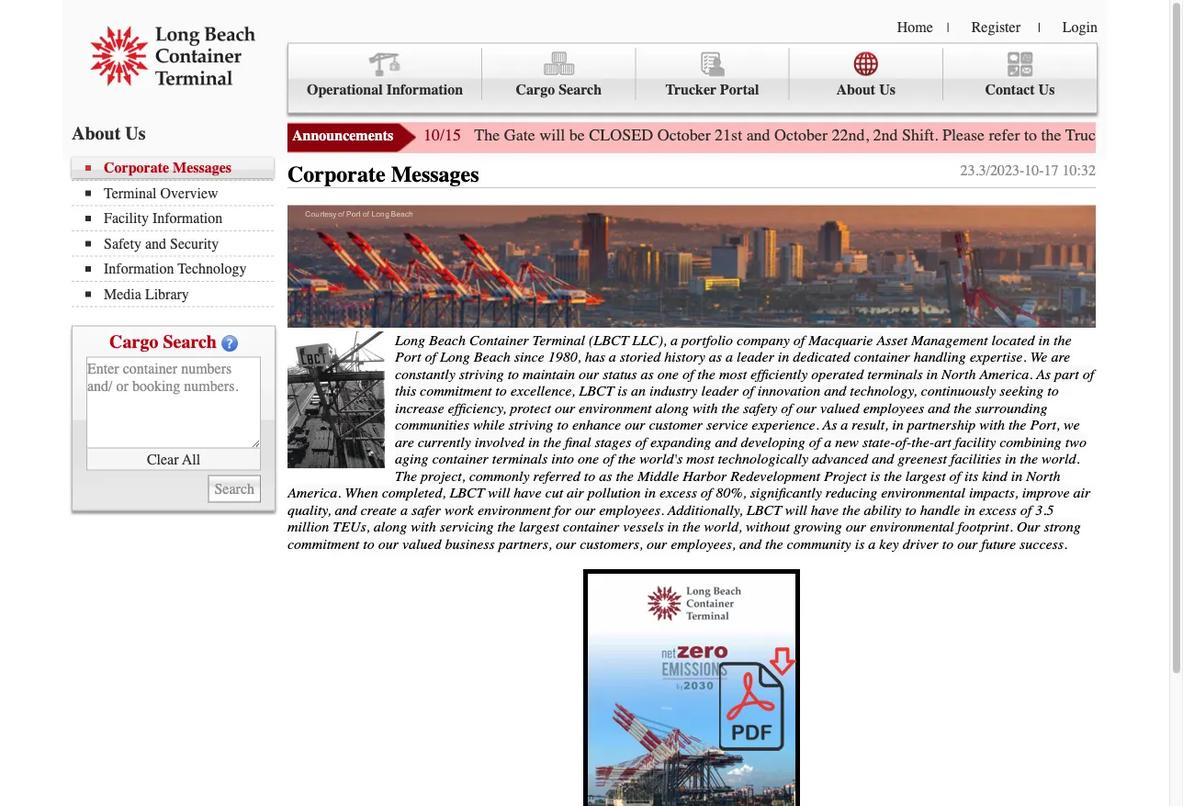 Task type: locate. For each thing, give the bounding box(es) containing it.
1 vertical spatial largest
[[519, 519, 559, 536]]

the right servicing
[[498, 519, 515, 536]]

about us up corporate messages link
[[72, 123, 146, 144]]

beach left since
[[474, 349, 511, 366]]

1 vertical spatial leader
[[701, 383, 739, 400]]

macquarie
[[809, 332, 873, 349]]

1 vertical spatial most
[[687, 451, 714, 468]]

|
[[947, 20, 950, 35], [1038, 20, 1041, 35]]

0 horizontal spatial cargo search
[[109, 331, 217, 352]]

1 vertical spatial is
[[871, 468, 880, 485]]

north down management
[[942, 366, 976, 383]]

corporate for corporate messages
[[288, 162, 386, 187]]

information up the media
[[104, 260, 174, 277]]

have up community
[[811, 502, 839, 519]]

a left key
[[869, 536, 876, 553]]

1 horizontal spatial terminal
[[533, 332, 585, 349]]

0 horizontal spatial container
[[432, 451, 489, 468]]

along right teus,
[[374, 519, 407, 536]]

air right improve
[[1074, 485, 1091, 502]]

lbct up servicing
[[450, 485, 485, 502]]

us up corporate messages link
[[125, 123, 146, 144]]

0 horizontal spatial about
[[72, 123, 121, 144]]

0 vertical spatial menu bar
[[288, 43, 1098, 113]]

us for contact us 'link'
[[1039, 81, 1055, 98]]

to left protect
[[496, 383, 507, 400]]

greenest
[[898, 451, 947, 468]]

continuously
[[921, 383, 996, 400]]

the left community
[[765, 536, 783, 553]]

1 horizontal spatial environment
[[579, 400, 652, 417]]

menu bar containing operational information
[[288, 43, 1098, 113]]

one right into in the left of the page
[[578, 451, 599, 468]]

long right port
[[440, 349, 470, 366]]

terminal up facility
[[104, 185, 157, 202]]

2 horizontal spatial lbct
[[747, 502, 782, 519]]

along
[[656, 400, 689, 417], [374, 519, 407, 536]]

0 vertical spatial container
[[854, 349, 910, 366]]

with down completed,
[[411, 519, 436, 536]]

key
[[880, 536, 899, 553]]

have
[[514, 485, 542, 502], [811, 502, 839, 519]]

0 horizontal spatial are
[[395, 434, 414, 451]]

0 vertical spatial along
[[656, 400, 689, 417]]

all
[[182, 451, 200, 468]]

0 horizontal spatial about us
[[72, 123, 146, 144]]

world,
[[704, 519, 742, 536]]

air right cut
[[567, 485, 584, 502]]

2 horizontal spatial with
[[980, 417, 1005, 434]]

0 horizontal spatial most
[[687, 451, 714, 468]]

excess down world's
[[660, 485, 697, 502]]

and up "harbor"
[[715, 434, 737, 451]]

1 horizontal spatial messages
[[391, 162, 479, 187]]

middle
[[638, 468, 679, 485]]

terminal overview link
[[85, 185, 274, 202]]

0 vertical spatial environmental
[[881, 485, 966, 502]]

0 horizontal spatial as
[[599, 468, 612, 485]]

technologically
[[718, 451, 809, 468]]

0 vertical spatial cargo search
[[516, 81, 602, 98]]

as right history
[[709, 349, 722, 366]]

is left "an"
[[618, 383, 628, 400]]

overview
[[160, 185, 218, 202]]

corporate up terminal overview 'link'
[[104, 159, 169, 176]]

us up 2nd at right
[[879, 81, 896, 98]]

2 horizontal spatial as
[[709, 349, 722, 366]]

0 horizontal spatial environment
[[478, 502, 551, 519]]

1 horizontal spatial with
[[693, 400, 718, 417]]

valued down operated
[[821, 400, 860, 417]]

1 vertical spatial environmental
[[870, 519, 954, 536]]

technology,
[[850, 383, 917, 400]]

1 vertical spatial about us
[[72, 123, 146, 144]]

lbct down redevelopment
[[747, 502, 782, 519]]

0 horizontal spatial is
[[618, 383, 628, 400]]

1 horizontal spatial as
[[641, 366, 654, 383]]

long
[[395, 332, 425, 349], [440, 349, 470, 366]]

leader up service
[[701, 383, 739, 400]]

as left part
[[1037, 366, 1051, 383]]

beach up constantly
[[429, 332, 466, 349]]

a left company
[[726, 349, 733, 366]]

driver
[[903, 536, 939, 553]]

1 vertical spatial are
[[395, 434, 414, 451]]

1 vertical spatial about
[[72, 123, 121, 144]]

our down "an"
[[625, 417, 645, 434]]

employees,
[[671, 536, 736, 553]]

the right the 10/15
[[474, 126, 500, 145]]

in right result,
[[892, 417, 904, 434]]

about up 22nd,
[[837, 81, 876, 98]]

as down stages
[[599, 468, 612, 485]]

0 vertical spatial are
[[1052, 349, 1071, 366]]

menu bar
[[288, 43, 1098, 113], [72, 158, 283, 307]]

1 october from the left
[[658, 126, 711, 145]]

(lbct
[[589, 332, 629, 349]]

america. up million
[[288, 485, 341, 502]]

2 october from the left
[[775, 126, 828, 145]]

1 horizontal spatial container
[[563, 519, 619, 536]]

2 horizontal spatial is
[[871, 468, 880, 485]]

0 horizontal spatial america.
[[288, 485, 341, 502]]

2 | from the left
[[1038, 20, 1041, 35]]

us for about us link
[[879, 81, 896, 98]]

0 horizontal spatial excess
[[660, 485, 697, 502]]

to down create
[[363, 536, 375, 553]]

0 horizontal spatial cargo
[[109, 331, 158, 352]]

impacts,
[[969, 485, 1019, 502]]

striving up efficiency,
[[459, 366, 504, 383]]

search up be
[[559, 81, 602, 98]]

largest
[[906, 468, 946, 485], [519, 519, 559, 536]]

0 vertical spatial america.
[[980, 366, 1033, 383]]

with up expanding
[[693, 400, 718, 417]]

1 horizontal spatial valued
[[821, 400, 860, 417]]

1 horizontal spatial striving
[[509, 417, 554, 434]]

its
[[965, 468, 979, 485]]

environment up stages
[[579, 400, 652, 417]]

the up facility
[[954, 400, 972, 417]]

with up the facilities
[[980, 417, 1005, 434]]

1 horizontal spatial america.
[[980, 366, 1033, 383]]

80%,
[[716, 485, 747, 502]]

safety
[[743, 400, 778, 417]]

1 horizontal spatial air
[[1074, 485, 1091, 502]]

0 vertical spatial commitment
[[420, 383, 492, 400]]

commitment up communities
[[420, 383, 492, 400]]

the left world,
[[683, 519, 701, 536]]

are down increase
[[395, 434, 414, 451]]

october left 22nd,
[[775, 126, 828, 145]]

facilities
[[951, 451, 1002, 468]]

1 horizontal spatial about
[[837, 81, 876, 98]]

1 horizontal spatial beach
[[474, 349, 511, 366]]

a left new
[[824, 434, 832, 451]]

largest down the-
[[906, 468, 946, 485]]

will
[[540, 126, 565, 145], [488, 485, 510, 502], [785, 502, 807, 519]]

container down communities
[[432, 451, 489, 468]]

and right the safety
[[145, 235, 166, 252]]

1 horizontal spatial corporate
[[288, 162, 386, 187]]

one right "an"
[[658, 366, 679, 383]]

the left 'project,'
[[395, 468, 417, 485]]

in right located
[[1039, 332, 1050, 349]]

north up 3.5 in the right of the page
[[1027, 468, 1061, 485]]

service
[[707, 417, 748, 434]]

1 horizontal spatial us
[[879, 81, 896, 98]]

2 vertical spatial information
[[104, 260, 174, 277]]

us inside 'link'
[[1039, 81, 1055, 98]]

1 horizontal spatial search
[[559, 81, 602, 98]]

17
[[1044, 162, 1059, 179]]

trucker portal link
[[636, 48, 790, 100]]

in down management
[[927, 366, 938, 383]]

1 gate from the left
[[504, 126, 535, 145]]

for
[[554, 502, 572, 519]]

of left 80%,
[[701, 485, 712, 502]]

our left status
[[579, 366, 599, 383]]

world.
[[1042, 451, 1080, 468]]

state-
[[863, 434, 895, 451]]

operational
[[307, 81, 383, 98]]

america.
[[980, 366, 1033, 383], [288, 485, 341, 502]]

industry
[[650, 383, 698, 400]]

0 vertical spatial largest
[[906, 468, 946, 485]]

2 horizontal spatial us
[[1039, 81, 1055, 98]]

with
[[693, 400, 718, 417], [980, 417, 1005, 434], [411, 519, 436, 536]]

None submit
[[208, 476, 261, 503]]

0 vertical spatial terminals
[[868, 366, 923, 383]]

striving
[[459, 366, 504, 383], [509, 417, 554, 434]]

will left be
[[540, 126, 565, 145]]

1 horizontal spatial menu bar
[[288, 43, 1098, 113]]

most down portfolio
[[719, 366, 747, 383]]

october left the 21st
[[658, 126, 711, 145]]

as
[[709, 349, 722, 366], [641, 366, 654, 383], [599, 468, 612, 485]]

since
[[514, 349, 545, 366]]

world's
[[640, 451, 683, 468]]

2nd
[[873, 126, 898, 145]]

of right company
[[794, 332, 805, 349]]

is left key
[[855, 536, 865, 553]]

largest down cut
[[519, 519, 559, 536]]

we
[[1064, 417, 1080, 434]]

employees
[[863, 400, 925, 417]]

history
[[665, 349, 705, 366]]

0 horizontal spatial messages
[[173, 159, 232, 176]]

safer
[[412, 502, 441, 519]]

messages for corporate messages terminal overview facility information safety and security information technology media library
[[173, 159, 232, 176]]

0 vertical spatial one
[[658, 366, 679, 383]]

Enter container numbers and/ or booking numbers.  text field
[[86, 357, 261, 449]]

messages inside corporate messages terminal overview facility information safety and security information technology media library
[[173, 159, 232, 176]]

october
[[658, 126, 711, 145], [775, 126, 828, 145]]

striving down the excellence,
[[509, 417, 554, 434]]

project,
[[421, 468, 466, 485]]

as right status
[[641, 366, 654, 383]]

0 horizontal spatial with
[[411, 519, 436, 536]]

valued
[[821, 400, 860, 417], [402, 536, 442, 553]]

1 horizontal spatial gate
[[1109, 126, 1140, 145]]

0 vertical spatial information
[[387, 81, 463, 98]]

stages
[[595, 434, 632, 451]]

excess up future
[[979, 502, 1017, 519]]

1 vertical spatial along
[[374, 519, 407, 536]]

0 vertical spatial valued
[[821, 400, 860, 417]]

0 vertical spatial as
[[1037, 366, 1051, 383]]

reducing
[[826, 485, 878, 502]]

art
[[935, 434, 952, 451]]

environmental
[[881, 485, 966, 502], [870, 519, 954, 536]]

communities
[[395, 417, 469, 434]]

0 horizontal spatial largest
[[519, 519, 559, 536]]

0 vertical spatial about us
[[837, 81, 896, 98]]

partners,
[[499, 536, 552, 553]]

information
[[387, 81, 463, 98], [152, 210, 223, 227], [104, 260, 174, 277]]

1 vertical spatial container
[[432, 451, 489, 468]]

leader up innovation on the top of the page
[[737, 349, 774, 366]]

most
[[719, 366, 747, 383], [687, 451, 714, 468]]

0 horizontal spatial beach
[[429, 332, 466, 349]]

1 air from the left
[[567, 485, 584, 502]]

trucker
[[666, 81, 717, 98]]

be
[[569, 126, 585, 145]]

0 vertical spatial striving
[[459, 366, 504, 383]]

terminal inside corporate messages terminal overview facility information safety and security information technology media library
[[104, 185, 157, 202]]

messages down the 10/15
[[391, 162, 479, 187]]

0 horizontal spatial air
[[567, 485, 584, 502]]

completed,
[[382, 485, 446, 502]]

teus,
[[333, 519, 370, 536]]

0 horizontal spatial have
[[514, 485, 542, 502]]

0 horizontal spatial |
[[947, 20, 950, 35]]

the
[[474, 126, 500, 145], [395, 468, 417, 485]]

to left "enhance"
[[557, 417, 569, 434]]

is
[[618, 383, 628, 400], [871, 468, 880, 485], [855, 536, 865, 553]]

1 horizontal spatial is
[[855, 536, 865, 553]]

| right home
[[947, 20, 950, 35]]

1 vertical spatial north
[[1027, 468, 1061, 485]]

2 vertical spatial container
[[563, 519, 619, 536]]

1 vertical spatial cargo
[[109, 331, 158, 352]]

corporate inside corporate messages terminal overview facility information safety and security information technology media library
[[104, 159, 169, 176]]

servicing
[[440, 519, 494, 536]]

operated
[[812, 366, 864, 383]]

1 vertical spatial one
[[578, 451, 599, 468]]

one
[[658, 366, 679, 383], [578, 451, 599, 468]]

the left safety
[[722, 400, 740, 417]]

while
[[473, 417, 505, 434]]

1 | from the left
[[947, 20, 950, 35]]

about us
[[837, 81, 896, 98], [72, 123, 146, 144]]

customers,
[[580, 536, 643, 553]]

a
[[671, 332, 678, 349], [609, 349, 616, 366], [726, 349, 733, 366], [841, 417, 848, 434], [824, 434, 832, 451], [401, 502, 408, 519], [869, 536, 876, 553]]

0 horizontal spatial search
[[163, 331, 217, 352]]

1 vertical spatial commitment
[[288, 536, 359, 553]]

trucker portal
[[666, 81, 759, 98]]

growing
[[794, 519, 842, 536]]

1 horizontal spatial north
[[1027, 468, 1061, 485]]

are
[[1052, 349, 1071, 366], [395, 434, 414, 451]]

safety and security link
[[85, 235, 274, 252]]

1 horizontal spatial most
[[719, 366, 747, 383]]

handling
[[914, 349, 966, 366]]

| left "login" link
[[1038, 20, 1041, 35]]

0 horizontal spatial the
[[395, 468, 417, 485]]

and up art
[[928, 400, 950, 417]]

have left cut
[[514, 485, 542, 502]]

about
[[837, 81, 876, 98], [72, 123, 121, 144]]

air
[[567, 485, 584, 502], [1074, 485, 1091, 502]]

0 horizontal spatial terminals
[[492, 451, 548, 468]]

terminals up employees
[[868, 366, 923, 383]]

0 horizontal spatial north
[[942, 366, 976, 383]]

0 vertical spatial about
[[837, 81, 876, 98]]

most right world's
[[687, 451, 714, 468]]

cargo search down library
[[109, 331, 217, 352]]

0 horizontal spatial one
[[578, 451, 599, 468]]

0 vertical spatial north
[[942, 366, 976, 383]]

beach
[[429, 332, 466, 349], [474, 349, 511, 366]]



Task type: vqa. For each thing, say whether or not it's contained in the screenshot.
left The Have
yes



Task type: describe. For each thing, give the bounding box(es) containing it.
10-
[[1025, 162, 1044, 179]]

and right the 21st
[[747, 126, 771, 145]]

to left "maintain"
[[508, 366, 519, 383]]

menu bar containing corporate messages
[[72, 158, 283, 307]]

long beach container terminal (lbct llc), a portfolio company of macquarie asset management located in the port of long beach since 1980, has a storied history as a leader in dedicated container handling expertise. we are constantly striving to maintain our status as one of the most efficiently operated terminals in north america. as part of this commitment to excellence, lbct is an industry leader of innovation and technology, continuously seeking to increase efficiency, protect our environment along with the safety of our valued employees and the surrounding communities while striving to enhance our customer service experience. as a result, in partnership with the port, we are currently involved in the final stages of expanding and developing of a new state-of-the-art facility combining two aging container terminals into one of the world's most technologically advanced and greenest facilities in the world. the project, commonly referred to as the middle harbor redevelopment project is the largest of its kind in north america. when completed, lbct will have cut air pollution in excess of 80%, significantly reducing environmental impacts, improve air quality, and create a safer work environment for our employees. additionally, lbct will have the ability to handle in excess of 3.5 million teus, along with servicing the largest container vessels in the world, without growing our environmental footprint. our strong commitment to our valued business partners, our customers, our employees, and the community is a key driver to our future success.
[[288, 332, 1094, 553]]

partnership
[[908, 417, 976, 434]]

0 vertical spatial the
[[474, 126, 500, 145]]

improve
[[1022, 485, 1070, 502]]

2 air from the left
[[1074, 485, 1091, 502]]

without
[[746, 519, 790, 536]]

the left world.
[[1020, 451, 1038, 468]]

to right ability
[[905, 502, 917, 519]]

23.3/2023-10-17 10:32
[[961, 162, 1096, 179]]

business
[[445, 536, 495, 553]]

in up vessels
[[645, 485, 656, 502]]

1 horizontal spatial terminals
[[868, 366, 923, 383]]

footprint.
[[958, 519, 1013, 536]]

terminal inside long beach container terminal (lbct llc), a portfolio company of macquarie asset management located in the port of long beach since 1980, has a storied history as a leader in dedicated container handling expertise. we are constantly striving to maintain our status as one of the most efficiently operated terminals in north america. as part of this commitment to excellence, lbct is an industry leader of innovation and technology, continuously seeking to increase efficiency, protect our environment along with the safety of our valued employees and the surrounding communities while striving to enhance our customer service experience. as a result, in partnership with the port, we are currently involved in the final stages of expanding and developing of a new state-of-the-art facility combining two aging container terminals into one of the world's most technologically advanced and greenest facilities in the world. the project, commonly referred to as the middle harbor redevelopment project is the largest of its kind in north america. when completed, lbct will have cut air pollution in excess of 80%, significantly reducing environmental impacts, improve air quality, and create a safer work environment for our employees. additionally, lbct will have the ability to handle in excess of 3.5 million teus, along with servicing the largest container vessels in the world, without growing our environmental footprint. our strong commitment to our valued business partners, our customers, our employees, and the community is a key driver to our future success.
[[533, 332, 585, 349]]

login link
[[1063, 18, 1098, 35]]

efficiency,
[[448, 400, 506, 417]]

project
[[824, 468, 867, 485]]

our down efficiently at top
[[796, 400, 817, 417]]

developing
[[741, 434, 806, 451]]

of right safety
[[781, 400, 793, 417]]

our down the employees.
[[647, 536, 667, 553]]

to right into in the left of the page
[[584, 468, 596, 485]]

shift.
[[902, 126, 939, 145]]

of left 3.5 in the right of the page
[[1021, 502, 1032, 519]]

the right "we"
[[1054, 332, 1072, 349]]

the left truck
[[1042, 126, 1062, 145]]

when
[[345, 485, 378, 502]]

1 horizontal spatial as
[[1037, 366, 1051, 383]]

work
[[445, 502, 474, 519]]

of right part
[[1083, 366, 1094, 383]]

home link
[[897, 18, 933, 35]]

portal
[[720, 81, 759, 98]]

0 horizontal spatial commitment
[[288, 536, 359, 553]]

portfolio
[[682, 332, 733, 349]]

1 horizontal spatial commitment
[[420, 383, 492, 400]]

port
[[395, 349, 421, 366]]

1 vertical spatial cargo search
[[109, 331, 217, 352]]

corporate for corporate messages terminal overview facility information safety and security information technology media library
[[104, 159, 169, 176]]

expanding
[[650, 434, 712, 451]]

a right has
[[609, 349, 616, 366]]

and right employees,
[[740, 536, 762, 553]]

management
[[911, 332, 988, 349]]

and left create
[[335, 502, 357, 519]]

maintain
[[523, 366, 575, 383]]

media
[[104, 286, 141, 303]]

corporate messages terminal overview facility information safety and security information technology media library
[[104, 159, 247, 303]]

login
[[1063, 18, 1098, 35]]

1 vertical spatial striving
[[509, 417, 554, 434]]

kind
[[982, 468, 1008, 485]]

facility information link
[[85, 210, 274, 227]]

1 vertical spatial search
[[163, 331, 217, 352]]

of down portfolio
[[683, 366, 694, 383]]

1 horizontal spatial about us
[[837, 81, 896, 98]]

to right driver on the bottom right
[[943, 536, 954, 553]]

part
[[1055, 366, 1079, 383]]

1 horizontal spatial lbct
[[579, 383, 614, 400]]

employees.
[[599, 502, 664, 519]]

home
[[897, 18, 933, 35]]

the left world's
[[618, 451, 636, 468]]

0 horizontal spatial striving
[[459, 366, 504, 383]]

million
[[288, 519, 329, 536]]

a right the llc),
[[671, 332, 678, 349]]

1 horizontal spatial one
[[658, 366, 679, 383]]

to right refer
[[1025, 126, 1037, 145]]

0 vertical spatial environment
[[579, 400, 652, 417]]

located
[[992, 332, 1035, 349]]

container
[[469, 332, 529, 349]]

experience.
[[752, 417, 819, 434]]

3.5
[[1036, 502, 1054, 519]]

an
[[631, 383, 646, 400]]

and inside corporate messages terminal overview facility information safety and security information technology media library
[[145, 235, 166, 252]]

1 horizontal spatial excess
[[979, 502, 1017, 519]]

community
[[787, 536, 851, 553]]

closed
[[589, 126, 653, 145]]

to right seeking
[[1048, 383, 1059, 400]]

23.3/2023-
[[961, 162, 1025, 179]]

1 vertical spatial information
[[152, 210, 223, 227]]

the left middle
[[616, 468, 634, 485]]

1 horizontal spatial cargo
[[516, 81, 555, 98]]

innovation
[[758, 383, 821, 400]]

2 vertical spatial is
[[855, 536, 865, 553]]

llc),
[[632, 332, 667, 349]]

register link
[[972, 18, 1021, 35]]

0 horizontal spatial valued
[[402, 536, 442, 553]]

result,
[[852, 417, 889, 434]]

our right for
[[575, 502, 596, 519]]

about us link
[[790, 48, 943, 100]]

in left into in the left of the page
[[528, 434, 540, 451]]

final
[[565, 434, 591, 451]]

1 vertical spatial environment
[[478, 502, 551, 519]]

referred
[[533, 468, 580, 485]]

of-
[[895, 434, 912, 451]]

this
[[395, 383, 416, 400]]

register
[[972, 18, 1021, 35]]

future
[[982, 536, 1016, 553]]

currently
[[418, 434, 471, 451]]

in right vessels
[[668, 519, 679, 536]]

0 horizontal spatial will
[[488, 485, 510, 502]]

create
[[361, 502, 397, 519]]

our down create
[[378, 536, 399, 553]]

the up ability
[[884, 468, 902, 485]]

refer
[[989, 126, 1020, 145]]

0 horizontal spatial lbct
[[450, 485, 485, 502]]

0 horizontal spatial us
[[125, 123, 146, 144]]

success.
[[1020, 536, 1068, 553]]

of up service
[[743, 383, 754, 400]]

clear
[[147, 451, 179, 468]]

a left safer
[[401, 502, 408, 519]]

aging
[[395, 451, 429, 468]]

1 horizontal spatial will
[[540, 126, 565, 145]]

seeking
[[1000, 383, 1044, 400]]

technology
[[178, 260, 247, 277]]

excellence,
[[511, 383, 576, 400]]

the down portfolio
[[698, 366, 716, 383]]

harbor
[[683, 468, 727, 485]]

in up innovation on the top of the page
[[778, 349, 790, 366]]

and left of- on the bottom of page
[[872, 451, 894, 468]]

constantly
[[395, 366, 456, 383]]

0 vertical spatial leader
[[737, 349, 774, 366]]

handle
[[921, 502, 961, 519]]

of left new
[[809, 434, 821, 451]]

the left ability
[[843, 502, 861, 519]]

in right handle
[[964, 502, 976, 519]]

in right kind
[[1011, 468, 1023, 485]]

0 vertical spatial search
[[559, 81, 602, 98]]

cut
[[545, 485, 563, 502]]

the inside long beach container terminal (lbct llc), a portfolio company of macquarie asset management located in the port of long beach since 1980, has a storied history as a leader in dedicated container handling expertise. we are constantly striving to maintain our status as one of the most efficiently operated terminals in north america. as part of this commitment to excellence, lbct is an industry leader of innovation and technology, continuously seeking to increase efficiency, protect our environment along with the safety of our valued employees and the surrounding communities while striving to enhance our customer service experience. as a result, in partnership with the port, we are currently involved in the final stages of expanding and developing of a new state-of-the-art facility combining two aging container terminals into one of the world's most technologically advanced and greenest facilities in the world. the project, commonly referred to as the middle harbor redevelopment project is the largest of its kind in north america. when completed, lbct will have cut air pollution in excess of 80%, significantly reducing environmental impacts, improve air quality, and create a safer work environment for our employees. additionally, lbct will have the ability to handle in excess of 3.5 million teus, along with servicing the largest container vessels in the world, without growing our environmental footprint. our strong commitment to our valued business partners, our customers, our employees, and the community is a key driver to our future success.
[[395, 468, 417, 485]]

our down for
[[556, 536, 576, 553]]

facility
[[104, 210, 149, 227]]

involved
[[475, 434, 525, 451]]

corporate messages link
[[85, 159, 274, 176]]

operational information link
[[289, 48, 483, 100]]

0 horizontal spatial long
[[395, 332, 425, 349]]

of right port
[[425, 349, 436, 366]]

of up pollution
[[603, 451, 614, 468]]

strong
[[1044, 519, 1081, 536]]

1 horizontal spatial largest
[[906, 468, 946, 485]]

about inside menu bar
[[837, 81, 876, 98]]

our down reducing
[[846, 519, 866, 536]]

increase
[[395, 400, 444, 417]]

contact us link
[[943, 48, 1097, 100]]

our left future
[[958, 536, 978, 553]]

10/15 the gate will be closed october 21st and october 22nd, 2nd shift. please refer to the truck gate hours
[[424, 126, 1183, 145]]

additionally,
[[668, 502, 743, 519]]

contact
[[985, 81, 1035, 98]]

in right the facilities
[[1005, 451, 1017, 468]]

information technology link
[[85, 260, 274, 277]]

0 horizontal spatial along
[[374, 519, 407, 536]]

security
[[170, 235, 219, 252]]

vessels
[[623, 519, 664, 536]]

our
[[1017, 519, 1041, 536]]

2 horizontal spatial will
[[785, 502, 807, 519]]

the left 'final'
[[543, 434, 561, 451]]

2 gate from the left
[[1109, 126, 1140, 145]]

0 horizontal spatial as
[[823, 417, 837, 434]]

1 horizontal spatial long
[[440, 349, 470, 366]]

information inside operational information 'link'
[[387, 81, 463, 98]]

a left result,
[[841, 417, 848, 434]]

our right protect
[[555, 400, 575, 417]]

dedicated
[[793, 349, 850, 366]]

messages for corporate messages
[[391, 162, 479, 187]]

1 horizontal spatial have
[[811, 502, 839, 519]]

of right stages
[[635, 434, 647, 451]]

port,
[[1030, 417, 1060, 434]]

please
[[943, 126, 985, 145]]

and down dedicated at the top right of page
[[824, 383, 846, 400]]

hours
[[1144, 126, 1183, 145]]

customer
[[649, 417, 703, 434]]

clear all button
[[86, 449, 261, 471]]

the left port,
[[1009, 417, 1027, 434]]

of left its at the right bottom of page
[[950, 468, 961, 485]]



